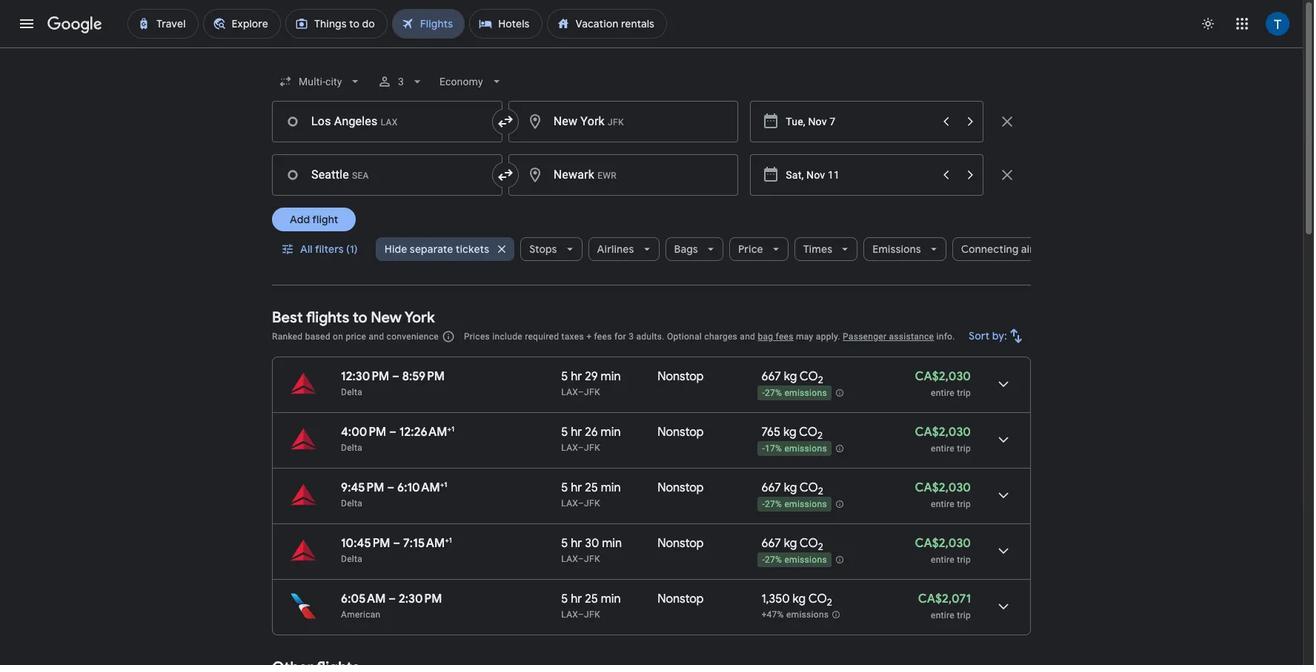 Task type: locate. For each thing, give the bounding box(es) containing it.
Departure time: 4:00 PM. text field
[[341, 425, 387, 440]]

5 left 29
[[562, 369, 568, 384]]

667 for 5 hr 25 min
[[762, 481, 781, 495]]

jfk inside 5 hr 29 min lax – jfk
[[584, 387, 600, 397]]

nonstop flight. element for 7:15 am
[[658, 536, 704, 553]]

None search field
[[272, 64, 1086, 286]]

kg
[[784, 369, 797, 384], [784, 425, 797, 440], [784, 481, 797, 495], [784, 536, 797, 551], [793, 592, 806, 607]]

4 - from the top
[[763, 555, 765, 565]]

hr inside 5 hr 26 min lax – jfk
[[571, 425, 582, 440]]

2 inside 1,350 kg co 2
[[827, 596, 833, 609]]

1 vertical spatial total duration 5 hr 25 min. element
[[562, 592, 658, 609]]

3 nonstop from the top
[[658, 481, 704, 495]]

5 down 5 hr 26 min lax – jfk
[[562, 481, 568, 495]]

Departure time: 9:45 PM. text field
[[341, 481, 384, 495]]

2 total duration 5 hr 25 min. element from the top
[[562, 592, 658, 609]]

kg up 1,350 kg co 2
[[784, 536, 797, 551]]

- up 1,350
[[763, 555, 765, 565]]

5 entire from the top
[[931, 610, 955, 621]]

1 vertical spatial 5 hr 25 min lax – jfk
[[562, 592, 621, 620]]

4 5 from the top
[[562, 536, 568, 551]]

1 vertical spatial 27%
[[765, 499, 782, 510]]

stops button
[[521, 231, 583, 267]]

0 vertical spatial 667 kg co 2
[[762, 369, 824, 387]]

jfk for 12:26 am
[[584, 443, 600, 453]]

5 hr 30 min lax – jfk
[[562, 536, 622, 564]]

-27% emissions up 1,350 kg co 2
[[763, 555, 828, 565]]

co up +47% emissions
[[809, 592, 827, 607]]

entire inside ca$2,071 entire trip
[[931, 610, 955, 621]]

– inside 12:30 pm – 8:59 pm delta
[[392, 369, 400, 384]]

765
[[762, 425, 781, 440]]

4 ca$2,030 from the top
[[915, 536, 971, 551]]

ca$2,030 entire trip down the assistance
[[915, 369, 971, 398]]

1 27% from the top
[[765, 388, 782, 398]]

delta for 10:45 pm
[[341, 554, 363, 564]]

0 vertical spatial 3
[[399, 76, 405, 88]]

hr inside 5 hr 30 min lax – jfk
[[571, 536, 582, 551]]

– left 8:59 pm
[[392, 369, 400, 384]]

sort by: button
[[963, 318, 1032, 354]]

2 -27% emissions from the top
[[763, 499, 828, 510]]

min down 5 hr 26 min lax – jfk
[[601, 481, 621, 495]]

total duration 5 hr 25 min. element for 1,350
[[562, 592, 658, 609]]

ca$2,030 entire trip
[[915, 369, 971, 398], [915, 425, 971, 454], [915, 481, 971, 509], [915, 536, 971, 565]]

3 ca$2,030 from the top
[[915, 481, 971, 495]]

0 vertical spatial 5 hr 25 min lax – jfk
[[562, 481, 621, 509]]

Arrival time: 7:15 AM on  Wednesday, November 8. text field
[[403, 535, 452, 551]]

hr left the 30
[[571, 536, 582, 551]]

Arrival time: 12:26 AM on  Wednesday, November 8. text field
[[400, 424, 455, 440]]

4:00 pm – 12:26 am + 1
[[341, 424, 455, 440]]

3 -27% emissions from the top
[[763, 555, 828, 565]]

2030 canadian dollars text field for 667
[[915, 536, 971, 551]]

ranked based on price and convenience
[[272, 331, 439, 342]]

hr for 7:15 am
[[571, 536, 582, 551]]

3 lax from the top
[[562, 498, 578, 509]]

+ inside 10:45 pm – 7:15 am + 1
[[445, 535, 449, 545]]

4 entire from the top
[[931, 555, 955, 565]]

2 lax from the top
[[562, 443, 578, 453]]

lax down 5 hr 30 min lax – jfk
[[562, 610, 578, 620]]

leaves los angeles international airport at 12:30 pm on tuesday, november 7 and arrives at john f. kennedy international airport at 8:59 pm on tuesday, november 7. element
[[341, 369, 445, 384]]

2 nonstop flight. element from the top
[[658, 425, 704, 442]]

1 lax from the top
[[562, 387, 578, 397]]

2:30 pm
[[399, 592, 442, 607]]

leaves los angeles international airport at 10:45 pm on tuesday, november 7 and arrives at john f. kennedy international airport at 7:15 am on wednesday, november 8. element
[[341, 535, 452, 551]]

connecting airports button
[[953, 231, 1086, 267]]

ca$2,030 down 2030 canadian dollars text field
[[915, 536, 971, 551]]

0 horizontal spatial and
[[369, 331, 384, 342]]

all filters (1) button
[[272, 231, 370, 267]]

jfk down 26
[[584, 443, 600, 453]]

2071 Canadian dollars text field
[[919, 592, 971, 607]]

entire for 12:26 am
[[931, 443, 955, 454]]

3 27% from the top
[[765, 555, 782, 565]]

667 for 5 hr 30 min
[[762, 536, 781, 551]]

ca$2,030 entire trip left 'flight details. leaves los angeles international airport at 9:45 pm on tuesday, november 7 and arrives at john f. kennedy international airport at 6:10 am on wednesday, november 8.' image
[[915, 481, 971, 509]]

ca$2,030 for 5 hr 30 min
[[915, 536, 971, 551]]

30
[[585, 536, 599, 551]]

27% down 17%
[[765, 499, 782, 510]]

2 25 from the top
[[585, 592, 598, 607]]

2030 Canadian dollars text field
[[915, 369, 971, 384]]

and
[[369, 331, 384, 342], [740, 331, 756, 342]]

-27% emissions down -17% emissions
[[763, 499, 828, 510]]

entire
[[931, 388, 955, 398], [931, 443, 955, 454], [931, 499, 955, 509], [931, 555, 955, 565], [931, 610, 955, 621]]

hr for 6:10 am
[[571, 481, 582, 495]]

emissions for 5 hr 30 min
[[785, 555, 828, 565]]

1 for 7:15 am
[[449, 535, 452, 545]]

2 down -17% emissions
[[819, 485, 824, 498]]

co up 1,350 kg co 2
[[800, 536, 819, 551]]

jfk for 7:15 am
[[584, 554, 600, 564]]

– right 4:00 pm text box
[[389, 425, 397, 440]]

1 horizontal spatial fees
[[776, 331, 794, 342]]

17%
[[765, 444, 782, 454]]

+ for 6:10 am
[[440, 480, 444, 489]]

flights
[[306, 308, 350, 327]]

+ inside 9:45 pm – 6:10 am + 1
[[440, 480, 444, 489]]

min right 26
[[601, 425, 621, 440]]

fees right "bag"
[[776, 331, 794, 342]]

1 right 6:10 am
[[444, 480, 447, 489]]

4 hr from the top
[[571, 536, 582, 551]]

min inside 5 hr 30 min lax – jfk
[[602, 536, 622, 551]]

nonstop flight. element for 6:10 am
[[658, 481, 704, 498]]

– left 2:30 pm
[[389, 592, 396, 607]]

2 swap origin and destination. image from the top
[[497, 166, 514, 184]]

5 hr 25 min lax – jfk
[[562, 481, 621, 509], [562, 592, 621, 620]]

ca$2,030 for 5 hr 25 min
[[915, 481, 971, 495]]

1 25 from the top
[[585, 481, 598, 495]]

2 27% from the top
[[765, 499, 782, 510]]

hr down 5 hr 30 min lax – jfk
[[571, 592, 582, 607]]

co for 12:26 am
[[799, 425, 818, 440]]

2 vertical spatial 667 kg co 2
[[762, 536, 824, 553]]

lax inside 5 hr 30 min lax – jfk
[[562, 554, 578, 564]]

total duration 5 hr 25 min. element
[[562, 481, 658, 498], [562, 592, 658, 609]]

–
[[392, 369, 400, 384], [578, 387, 584, 397], [389, 425, 397, 440], [578, 443, 584, 453], [387, 481, 395, 495], [578, 498, 584, 509], [393, 536, 401, 551], [578, 554, 584, 564], [389, 592, 396, 607], [578, 610, 584, 620]]

lax inside 5 hr 26 min lax – jfk
[[562, 443, 578, 453]]

2 up -17% emissions
[[818, 430, 823, 442]]

min for 6:10 am
[[601, 481, 621, 495]]

co for 7:15 am
[[800, 536, 819, 551]]

nonstop flight. element
[[658, 369, 704, 386], [658, 425, 704, 442], [658, 481, 704, 498], [658, 536, 704, 553], [658, 592, 704, 609]]

emissions for 5 hr 26 min
[[785, 444, 828, 454]]

1 and from the left
[[369, 331, 384, 342]]

667 kg co 2 down -17% emissions
[[762, 481, 824, 498]]

5 inside 5 hr 30 min lax – jfk
[[562, 536, 568, 551]]

jfk inside 5 hr 30 min lax – jfk
[[584, 554, 600, 564]]

-
[[763, 388, 765, 398], [763, 444, 765, 454], [763, 499, 765, 510], [763, 555, 765, 565]]

ca$2,030 entire trip for 5 hr 25 min
[[915, 481, 971, 509]]

lax down the total duration 5 hr 30 min. element
[[562, 554, 578, 564]]

4 jfk from the top
[[584, 554, 600, 564]]

2 2030 canadian dollars text field from the top
[[915, 536, 971, 551]]

2 trip from the top
[[958, 443, 971, 454]]

5 for 6:10 am
[[562, 481, 568, 495]]

total duration 5 hr 25 min. element down 5 hr 26 min lax – jfk
[[562, 481, 658, 498]]

trip down 2030 canadian dollars text field
[[958, 499, 971, 509]]

2 vertical spatial 27%
[[765, 555, 782, 565]]

2 5 from the top
[[562, 425, 568, 440]]

add flight
[[290, 213, 338, 226]]

2 - from the top
[[763, 444, 765, 454]]

Departure time: 6:05 AM. text field
[[341, 592, 386, 607]]

667 kg co 2 up 1,350 kg co 2
[[762, 536, 824, 553]]

– down total duration 5 hr 29 min. element
[[578, 387, 584, 397]]

1 5 from the top
[[562, 369, 568, 384]]

- up 765
[[763, 388, 765, 398]]

1 vertical spatial 1
[[444, 480, 447, 489]]

2 ca$2,030 from the top
[[915, 425, 971, 440]]

1 ca$2,030 entire trip from the top
[[915, 369, 971, 398]]

5 inside 5 hr 26 min lax – jfk
[[562, 425, 568, 440]]

jfk up the 30
[[584, 498, 600, 509]]

3 667 from the top
[[762, 536, 781, 551]]

swap origin and destination. image for departure text box
[[497, 113, 514, 131]]

passenger assistance button
[[843, 331, 935, 342]]

5 hr 25 min lax – jfk up the 30
[[562, 481, 621, 509]]

leaves los angeles international airport at 4:00 pm on tuesday, november 7 and arrives at john f. kennedy international airport at 12:26 am on wednesday, november 8. element
[[341, 424, 455, 440]]

3 - from the top
[[763, 499, 765, 510]]

667 down 17%
[[762, 481, 781, 495]]

bags
[[675, 242, 698, 256]]

2 5 hr 25 min lax – jfk from the top
[[562, 592, 621, 620]]

2030 canadian dollars text field down ca$2,030 text box
[[915, 425, 971, 440]]

3 nonstop flight. element from the top
[[658, 481, 704, 498]]

hr left 29
[[571, 369, 582, 384]]

3
[[399, 76, 405, 88], [629, 331, 634, 342]]

delta down departure time: 10:45 pm. text box
[[341, 554, 363, 564]]

kg up +47% emissions
[[793, 592, 806, 607]]

2 vertical spatial 1
[[449, 535, 452, 545]]

co inside 765 kg co 2
[[799, 425, 818, 440]]

1 vertical spatial swap origin and destination. image
[[497, 166, 514, 184]]

kg down -17% emissions
[[784, 481, 797, 495]]

2 fees from the left
[[776, 331, 794, 342]]

– down the total duration 5 hr 30 min. element
[[578, 554, 584, 564]]

0 vertical spatial swap origin and destination. image
[[497, 113, 514, 131]]

Departure time: 10:45 PM. text field
[[341, 536, 390, 551]]

0 horizontal spatial fees
[[594, 331, 612, 342]]

charges
[[705, 331, 738, 342]]

+ for 12:26 am
[[448, 424, 452, 434]]

1 vertical spatial -27% emissions
[[763, 499, 828, 510]]

4:00 pm
[[341, 425, 387, 440]]

2 jfk from the top
[[584, 443, 600, 453]]

667 kg co 2 for 5 hr 30 min
[[762, 536, 824, 553]]

0 vertical spatial 27%
[[765, 388, 782, 398]]

None field
[[272, 68, 369, 95], [434, 68, 510, 95], [272, 68, 369, 95], [434, 68, 510, 95]]

leaves los angeles international airport at 6:05 am on tuesday, november 7 and arrives at john f. kennedy international airport at 2:30 pm on tuesday, november 7. element
[[341, 592, 442, 607]]

5 hr 25 min lax – jfk down 5 hr 30 min lax – jfk
[[562, 592, 621, 620]]

entire up 2030 canadian dollars text field
[[931, 443, 955, 454]]

– left 6:10 am
[[387, 481, 395, 495]]

swap origin and destination. image for departure text field
[[497, 166, 514, 184]]

1 horizontal spatial and
[[740, 331, 756, 342]]

1,350 kg co 2
[[762, 592, 833, 609]]

2 entire from the top
[[931, 443, 955, 454]]

kg for 6:10 am
[[784, 481, 797, 495]]

5 left 26
[[562, 425, 568, 440]]

lax up 5 hr 30 min lax – jfk
[[562, 498, 578, 509]]

hr down 5 hr 26 min lax – jfk
[[571, 481, 582, 495]]

2 delta from the top
[[341, 443, 363, 453]]

2 for 7:15 am
[[819, 541, 824, 553]]

trip down the ca$2,071
[[958, 610, 971, 621]]

lax down total duration 5 hr 29 min. element
[[562, 387, 578, 397]]

and right price
[[369, 331, 384, 342]]

hr
[[571, 369, 582, 384], [571, 425, 582, 440], [571, 481, 582, 495], [571, 536, 582, 551], [571, 592, 582, 607]]

min
[[601, 369, 621, 384], [601, 425, 621, 440], [601, 481, 621, 495], [602, 536, 622, 551], [601, 592, 621, 607]]

jfk down 29
[[584, 387, 600, 397]]

emissions down -17% emissions
[[785, 499, 828, 510]]

0 vertical spatial 667
[[762, 369, 781, 384]]

25 down 5 hr 26 min lax – jfk
[[585, 481, 598, 495]]

trip left the flight details. leaves los angeles international airport at 10:45 pm on tuesday, november 7 and arrives at john f. kennedy international airport at 7:15 am on wednesday, november 8. image
[[958, 555, 971, 565]]

1 2030 canadian dollars text field from the top
[[915, 425, 971, 440]]

4 lax from the top
[[562, 554, 578, 564]]

ca$2,030 entire trip for 5 hr 26 min
[[915, 425, 971, 454]]

delta for 9:45 pm
[[341, 498, 363, 509]]

ca$2,030
[[915, 369, 971, 384], [915, 425, 971, 440], [915, 481, 971, 495], [915, 536, 971, 551]]

1 hr from the top
[[571, 369, 582, 384]]

3 trip from the top
[[958, 499, 971, 509]]

– down 5 hr 30 min lax – jfk
[[578, 610, 584, 620]]

entire down the ca$2,071
[[931, 610, 955, 621]]

5 trip from the top
[[958, 610, 971, 621]]

27% for 5 hr 25 min
[[765, 499, 782, 510]]

(1)
[[346, 242, 358, 256]]

5 hr 25 min lax – jfk for 6:10 am
[[562, 481, 621, 509]]

entire down 2030 canadian dollars text field
[[931, 499, 955, 509]]

+ inside '4:00 pm – 12:26 am + 1'
[[448, 424, 452, 434]]

1 vertical spatial 667 kg co 2
[[762, 481, 824, 498]]

12:30 pm
[[341, 369, 389, 384]]

1 vertical spatial 2030 canadian dollars text field
[[915, 536, 971, 551]]

1 vertical spatial 25
[[585, 592, 598, 607]]

1 horizontal spatial 3
[[629, 331, 634, 342]]

min right the 30
[[602, 536, 622, 551]]

emissions down 765 kg co 2
[[785, 444, 828, 454]]

765 kg co 2
[[762, 425, 823, 442]]

kg for 7:15 am
[[784, 536, 797, 551]]

3 ca$2,030 entire trip from the top
[[915, 481, 971, 509]]

1 667 kg co 2 from the top
[[762, 369, 824, 387]]

kg up -17% emissions
[[784, 425, 797, 440]]

delta
[[341, 387, 363, 397], [341, 443, 363, 453], [341, 498, 363, 509], [341, 554, 363, 564]]

min for 7:15 am
[[602, 536, 622, 551]]

delta down 12:30 pm text box
[[341, 387, 363, 397]]

1 - from the top
[[763, 388, 765, 398]]

2 vertical spatial 667
[[762, 536, 781, 551]]

for
[[615, 331, 627, 342]]

3 5 from the top
[[562, 481, 568, 495]]

– inside 5 hr 30 min lax – jfk
[[578, 554, 584, 564]]

3 jfk from the top
[[584, 498, 600, 509]]

flight details. leaves los angeles international airport at 10:45 pm on tuesday, november 7 and arrives at john f. kennedy international airport at 7:15 am on wednesday, november 8. image
[[986, 533, 1022, 569]]

min down 5 hr 30 min lax – jfk
[[601, 592, 621, 607]]

2 vertical spatial -27% emissions
[[763, 555, 828, 565]]

25 for 2:30 pm
[[585, 592, 598, 607]]

2 667 from the top
[[762, 481, 781, 495]]

1 trip from the top
[[958, 388, 971, 398]]

and left "bag"
[[740, 331, 756, 342]]

ca$2,030 entire trip up 2071 canadian dollars 'text box'
[[915, 536, 971, 565]]

trip for 6:10 am
[[958, 499, 971, 509]]

total duration 5 hr 25 min. element for 667
[[562, 481, 658, 498]]

7:15 am
[[403, 536, 445, 551]]

co up -17% emissions
[[799, 425, 818, 440]]

4 delta from the top
[[341, 554, 363, 564]]

jfk inside 5 hr 26 min lax – jfk
[[584, 443, 600, 453]]

best
[[272, 308, 303, 327]]

27% up 765
[[765, 388, 782, 398]]

3 entire from the top
[[931, 499, 955, 509]]

0 vertical spatial -27% emissions
[[763, 388, 828, 398]]

6:05 am
[[341, 592, 386, 607]]

5 5 from the top
[[562, 592, 568, 607]]

total duration 5 hr 25 min. element down 5 hr 30 min lax – jfk
[[562, 592, 658, 609]]

2 ca$2,030 entire trip from the top
[[915, 425, 971, 454]]

0 vertical spatial total duration 5 hr 25 min. element
[[562, 481, 658, 498]]

change appearance image
[[1191, 6, 1227, 42]]

+
[[587, 331, 592, 342], [448, 424, 452, 434], [440, 480, 444, 489], [445, 535, 449, 545]]

entire up 2071 canadian dollars 'text box'
[[931, 555, 955, 565]]

None text field
[[272, 101, 503, 142], [508, 101, 739, 142], [272, 154, 503, 196], [272, 101, 503, 142], [508, 101, 739, 142], [272, 154, 503, 196]]

kg inside 765 kg co 2
[[784, 425, 797, 440]]

flight details. leaves los angeles international airport at 6:05 am on tuesday, november 7 and arrives at john f. kennedy international airport at 2:30 pm on tuesday, november 7. image
[[986, 589, 1022, 624]]

1 ca$2,030 from the top
[[915, 369, 971, 384]]

1 swap origin and destination. image from the top
[[497, 113, 514, 131]]

0 vertical spatial 25
[[585, 481, 598, 495]]

3 delta from the top
[[341, 498, 363, 509]]

2 and from the left
[[740, 331, 756, 342]]

2030 Canadian dollars text field
[[915, 481, 971, 495]]

1,350
[[762, 592, 790, 607]]

co
[[800, 369, 819, 384], [799, 425, 818, 440], [800, 481, 819, 495], [800, 536, 819, 551], [809, 592, 827, 607]]

1 vertical spatial 667
[[762, 481, 781, 495]]

1 total duration 5 hr 25 min. element from the top
[[562, 481, 658, 498]]

– inside 5 hr 26 min lax – jfk
[[578, 443, 584, 453]]

delta down "departure time: 9:45 pm." text box
[[341, 498, 363, 509]]

1 inside '4:00 pm – 12:26 am + 1'
[[452, 424, 455, 434]]

1 for 12:26 am
[[452, 424, 455, 434]]

None text field
[[508, 154, 739, 196]]

hr left 26
[[571, 425, 582, 440]]

-27% emissions up 765 kg co 2
[[763, 388, 828, 398]]

emissions up 1,350 kg co 2
[[785, 555, 828, 565]]

2 hr from the top
[[571, 425, 582, 440]]

2 nonstop from the top
[[658, 425, 704, 440]]

jfk
[[584, 387, 600, 397], [584, 443, 600, 453], [584, 498, 600, 509], [584, 554, 600, 564], [584, 610, 600, 620]]

1 5 hr 25 min lax – jfk from the top
[[562, 481, 621, 509]]

fees left for
[[594, 331, 612, 342]]

1 for 6:10 am
[[444, 480, 447, 489]]

– up 5 hr 30 min lax – jfk
[[578, 498, 584, 509]]

1 vertical spatial 3
[[629, 331, 634, 342]]

airlines button
[[589, 231, 660, 267]]

667
[[762, 369, 781, 384], [762, 481, 781, 495], [762, 536, 781, 551]]

by:
[[993, 329, 1008, 343]]

1 -27% emissions from the top
[[763, 388, 828, 398]]

27% for 5 hr 29 min
[[765, 388, 782, 398]]

– inside 5 hr 29 min lax – jfk
[[578, 387, 584, 397]]

4 ca$2,030 entire trip from the top
[[915, 536, 971, 565]]

jfk for 6:10 am
[[584, 498, 600, 509]]

min right 29
[[601, 369, 621, 384]]

swap origin and destination. image
[[497, 113, 514, 131], [497, 166, 514, 184]]

25
[[585, 481, 598, 495], [585, 592, 598, 607]]

trip down ca$2,030 text box
[[958, 388, 971, 398]]

2
[[819, 374, 824, 387], [818, 430, 823, 442], [819, 485, 824, 498], [819, 541, 824, 553], [827, 596, 833, 609]]

Arrival time: 2:30 PM. text field
[[399, 592, 442, 607]]

3 667 kg co 2 from the top
[[762, 536, 824, 553]]

min inside 5 hr 26 min lax – jfk
[[601, 425, 621, 440]]

Departure text field
[[786, 102, 934, 142]]

1 inside 9:45 pm – 6:10 am + 1
[[444, 480, 447, 489]]

lax for 6:10 am
[[562, 498, 578, 509]]

2 667 kg co 2 from the top
[[762, 481, 824, 498]]

– inside '6:05 am – 2:30 pm american'
[[389, 592, 396, 607]]

hr inside 5 hr 29 min lax – jfk
[[571, 369, 582, 384]]

ca$2,030 left 'flight details. leaves los angeles international airport at 9:45 pm on tuesday, november 7 and arrives at john f. kennedy international airport at 6:10 am on wednesday, november 8.' image
[[915, 481, 971, 495]]

1
[[452, 424, 455, 434], [444, 480, 447, 489], [449, 535, 452, 545]]

5 down 5 hr 30 min lax – jfk
[[562, 592, 568, 607]]

jfk down 5 hr 30 min lax – jfk
[[584, 610, 600, 620]]

667 up 1,350
[[762, 536, 781, 551]]

5 jfk from the top
[[584, 610, 600, 620]]

2030 canadian dollars text field down 2030 canadian dollars text field
[[915, 536, 971, 551]]

1 right 7:15 am
[[449, 535, 452, 545]]

ca$2,030 entire trip for 5 hr 29 min
[[915, 369, 971, 398]]

jfk down the 30
[[584, 554, 600, 564]]

3 hr from the top
[[571, 481, 582, 495]]

ca$2,030 entire trip up 2030 canadian dollars text field
[[915, 425, 971, 454]]

1 inside 10:45 pm – 7:15 am + 1
[[449, 535, 452, 545]]

– left 7:15 am
[[393, 536, 401, 551]]

price button
[[730, 231, 789, 267]]

0 vertical spatial 1
[[452, 424, 455, 434]]

lax down total duration 5 hr 26 min. element
[[562, 443, 578, 453]]

-27% emissions
[[763, 388, 828, 398], [763, 499, 828, 510], [763, 555, 828, 565]]

667 kg co 2 down may
[[762, 369, 824, 387]]

667 down bag fees button
[[762, 369, 781, 384]]

price
[[739, 242, 764, 256]]

times
[[804, 242, 833, 256]]

– down total duration 5 hr 26 min. element
[[578, 443, 584, 453]]

2030 canadian dollars text field for 765
[[915, 425, 971, 440]]

0 horizontal spatial 3
[[399, 76, 405, 88]]

6:10 am
[[397, 481, 440, 495]]

5 inside 5 hr 29 min lax – jfk
[[562, 369, 568, 384]]

27% up 1,350
[[765, 555, 782, 565]]

emissions
[[785, 388, 828, 398], [785, 444, 828, 454], [785, 499, 828, 510], [785, 555, 828, 565], [787, 610, 829, 620]]

-27% emissions for 5 hr 30 min
[[763, 555, 828, 565]]

0 vertical spatial 2030 canadian dollars text field
[[915, 425, 971, 440]]

1 667 from the top
[[762, 369, 781, 384]]

5
[[562, 369, 568, 384], [562, 425, 568, 440], [562, 481, 568, 495], [562, 536, 568, 551], [562, 592, 568, 607]]

trip for 7:15 am
[[958, 555, 971, 565]]

1 jfk from the top
[[584, 387, 600, 397]]

4 nonstop flight. element from the top
[[658, 536, 704, 553]]

none search field containing add flight
[[272, 64, 1086, 286]]

entire down ca$2,030 text box
[[931, 388, 955, 398]]

- down 765
[[763, 444, 765, 454]]

2 inside 765 kg co 2
[[818, 430, 823, 442]]

ca$2,030 down the assistance
[[915, 369, 971, 384]]

4 trip from the top
[[958, 555, 971, 565]]

emissions up 765 kg co 2
[[785, 388, 828, 398]]

2030 Canadian dollars text field
[[915, 425, 971, 440], [915, 536, 971, 551]]

ca$2,030 down ca$2,030 text box
[[915, 425, 971, 440]]

1 nonstop flight. element from the top
[[658, 369, 704, 386]]

-27% emissions for 5 hr 29 min
[[763, 388, 828, 398]]

1 delta from the top
[[341, 387, 363, 397]]

– inside 9:45 pm – 6:10 am + 1
[[387, 481, 395, 495]]

trip left flight details. leaves los angeles international airport at 4:00 pm on tuesday, november 7 and arrives at john f. kennedy international airport at 12:26 am on wednesday, november 8. image
[[958, 443, 971, 454]]

4 nonstop from the top
[[658, 536, 704, 551]]



Task type: describe. For each thing, give the bounding box(es) containing it.
flight
[[312, 213, 338, 226]]

to
[[353, 308, 367, 327]]

emissions down 1,350 kg co 2
[[787, 610, 829, 620]]

best flights to new york
[[272, 308, 435, 327]]

5 hr 29 min lax – jfk
[[562, 369, 621, 397]]

hide
[[385, 242, 407, 256]]

times button
[[795, 231, 858, 267]]

kg for 12:26 am
[[784, 425, 797, 440]]

5 nonstop flight. element from the top
[[658, 592, 704, 609]]

nonstop for 7:15 am
[[658, 536, 704, 551]]

flight details. leaves los angeles international airport at 9:45 pm on tuesday, november 7 and arrives at john f. kennedy international airport at 6:10 am on wednesday, november 8. image
[[986, 478, 1022, 513]]

667 kg co 2 for 5 hr 29 min
[[762, 369, 824, 387]]

taxes
[[562, 331, 584, 342]]

emissions for 5 hr 29 min
[[785, 388, 828, 398]]

3 button
[[372, 64, 431, 99]]

loading results progress bar
[[0, 47, 1304, 50]]

trip for 12:26 am
[[958, 443, 971, 454]]

stops
[[530, 242, 557, 256]]

Arrival time: 8:59 PM. text field
[[403, 369, 445, 384]]

hr for 12:26 am
[[571, 425, 582, 440]]

entire for 6:10 am
[[931, 499, 955, 509]]

delta for 4:00 pm
[[341, 443, 363, 453]]

ca$2,071
[[919, 592, 971, 607]]

10:45 pm
[[341, 536, 390, 551]]

nonstop for 12:26 am
[[658, 425, 704, 440]]

learn more about ranking image
[[442, 330, 455, 343]]

Departure text field
[[786, 155, 934, 195]]

flight details. leaves los angeles international airport at 4:00 pm on tuesday, november 7 and arrives at john f. kennedy international airport at 12:26 am on wednesday, november 8. image
[[986, 422, 1022, 458]]

airlines
[[597, 242, 635, 256]]

bag fees button
[[758, 331, 794, 342]]

min for 12:26 am
[[601, 425, 621, 440]]

total duration 5 hr 29 min. element
[[562, 369, 658, 386]]

hide separate tickets
[[385, 242, 490, 256]]

apply.
[[816, 331, 841, 342]]

Arrival time: 6:10 AM on  Wednesday, November 8. text field
[[397, 480, 447, 495]]

5 for 7:15 am
[[562, 536, 568, 551]]

12:30 pm – 8:59 pm delta
[[341, 369, 445, 397]]

– inside 10:45 pm – 7:15 am + 1
[[393, 536, 401, 551]]

entire for 7:15 am
[[931, 555, 955, 565]]

remove flight from seattle to newark on sat, nov 11 image
[[999, 166, 1017, 184]]

prices
[[464, 331, 490, 342]]

ca$2,030 for 5 hr 26 min
[[915, 425, 971, 440]]

based
[[305, 331, 331, 342]]

flight details. leaves los angeles international airport at 12:30 pm on tuesday, november 7 and arrives at john f. kennedy international airport at 8:59 pm on tuesday, november 7. image
[[986, 366, 1022, 402]]

assistance
[[890, 331, 935, 342]]

27% for 5 hr 30 min
[[765, 555, 782, 565]]

- for 5 hr 30 min
[[763, 555, 765, 565]]

sort by:
[[969, 329, 1008, 343]]

emissions for 5 hr 25 min
[[785, 499, 828, 510]]

emissions
[[873, 242, 922, 256]]

optional
[[667, 331, 702, 342]]

- for 5 hr 29 min
[[763, 388, 765, 398]]

convenience
[[387, 331, 439, 342]]

5 nonstop from the top
[[658, 592, 704, 607]]

connecting airports
[[962, 242, 1061, 256]]

include
[[493, 331, 523, 342]]

co inside 1,350 kg co 2
[[809, 592, 827, 607]]

5 lax from the top
[[562, 610, 578, 620]]

kg down may
[[784, 369, 797, 384]]

tickets
[[456, 242, 490, 256]]

ca$2,030 entire trip for 5 hr 30 min
[[915, 536, 971, 565]]

required
[[525, 331, 559, 342]]

5 hr from the top
[[571, 592, 582, 607]]

best flights to new york main content
[[272, 297, 1032, 665]]

3 inside popup button
[[399, 76, 405, 88]]

2 down apply.
[[819, 374, 824, 387]]

1 fees from the left
[[594, 331, 612, 342]]

-27% emissions for 5 hr 25 min
[[763, 499, 828, 510]]

passenger
[[843, 331, 887, 342]]

25 for 6:10 am
[[585, 481, 598, 495]]

total duration 5 hr 26 min. element
[[562, 425, 658, 442]]

bag
[[758, 331, 774, 342]]

ca$2,071 entire trip
[[919, 592, 971, 621]]

price
[[346, 331, 367, 342]]

hide separate tickets button
[[376, 231, 515, 267]]

co for 6:10 am
[[800, 481, 819, 495]]

Departure time: 12:30 PM. text field
[[341, 369, 389, 384]]

667 for 5 hr 29 min
[[762, 369, 781, 384]]

lax inside 5 hr 29 min lax – jfk
[[562, 387, 578, 397]]

29
[[585, 369, 598, 384]]

leaves los angeles international airport at 9:45 pm on tuesday, november 7 and arrives at john f. kennedy international airport at 6:10 am on wednesday, november 8. element
[[341, 480, 447, 495]]

+47% emissions
[[762, 610, 829, 620]]

5 hr 25 min lax – jfk for 2:30 pm
[[562, 592, 621, 620]]

9:45 pm
[[341, 481, 384, 495]]

1 nonstop from the top
[[658, 369, 704, 384]]

min inside 5 hr 29 min lax – jfk
[[601, 369, 621, 384]]

emissions button
[[864, 231, 947, 267]]

lax for 12:26 am
[[562, 443, 578, 453]]

26
[[585, 425, 598, 440]]

- for 5 hr 25 min
[[763, 499, 765, 510]]

+47%
[[762, 610, 784, 620]]

connecting
[[962, 242, 1019, 256]]

sort
[[969, 329, 990, 343]]

nonstop for 6:10 am
[[658, 481, 704, 495]]

10:45 pm – 7:15 am + 1
[[341, 535, 452, 551]]

2 for 12:26 am
[[818, 430, 823, 442]]

separate
[[410, 242, 453, 256]]

lax for 7:15 am
[[562, 554, 578, 564]]

9:45 pm – 6:10 am + 1
[[341, 480, 447, 495]]

5 hr 26 min lax – jfk
[[562, 425, 621, 453]]

1 entire from the top
[[931, 388, 955, 398]]

ranked
[[272, 331, 303, 342]]

may
[[796, 331, 814, 342]]

all
[[300, 242, 313, 256]]

- for 5 hr 26 min
[[763, 444, 765, 454]]

nonstop flight. element for 12:26 am
[[658, 425, 704, 442]]

667 kg co 2 for 5 hr 25 min
[[762, 481, 824, 498]]

ca$2,030 for 5 hr 29 min
[[915, 369, 971, 384]]

prices include required taxes + fees for 3 adults. optional charges and bag fees may apply. passenger assistance
[[464, 331, 935, 342]]

american
[[341, 610, 381, 620]]

– inside '4:00 pm – 12:26 am + 1'
[[389, 425, 397, 440]]

all filters (1)
[[300, 242, 358, 256]]

new
[[371, 308, 402, 327]]

8:59 pm
[[403, 369, 445, 384]]

co down may
[[800, 369, 819, 384]]

total duration 5 hr 30 min. element
[[562, 536, 658, 553]]

3 inside best flights to new york main content
[[629, 331, 634, 342]]

delta inside 12:30 pm – 8:59 pm delta
[[341, 387, 363, 397]]

+ for 7:15 am
[[445, 535, 449, 545]]

on
[[333, 331, 343, 342]]

5 for 12:26 am
[[562, 425, 568, 440]]

kg inside 1,350 kg co 2
[[793, 592, 806, 607]]

bags button
[[666, 231, 724, 267]]

filters
[[315, 242, 344, 256]]

trip inside ca$2,071 entire trip
[[958, 610, 971, 621]]

2 for 6:10 am
[[819, 485, 824, 498]]

remove flight from los angeles to new york on tue, nov 7 image
[[999, 113, 1017, 131]]

york
[[405, 308, 435, 327]]

add
[[290, 213, 310, 226]]

main menu image
[[18, 15, 36, 33]]

12:26 am
[[400, 425, 448, 440]]

add flight button
[[272, 208, 356, 231]]

airports
[[1022, 242, 1061, 256]]

6:05 am – 2:30 pm american
[[341, 592, 442, 620]]

adults.
[[637, 331, 665, 342]]

-17% emissions
[[763, 444, 828, 454]]



Task type: vqa. For each thing, say whether or not it's contained in the screenshot.
first CA$2,030 from the bottom of the best flights to new york Main Content
yes



